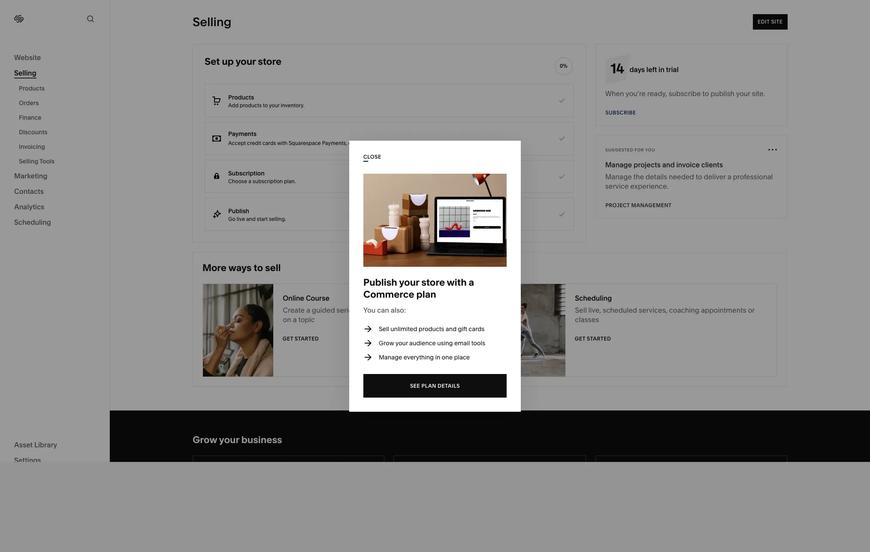 Task type: describe. For each thing, give the bounding box(es) containing it.
deliver
[[704, 172, 726, 181]]

manage for manage projects and invoice clients manage the details needed to deliver a professional service experience.
[[605, 160, 632, 169]]

close
[[363, 154, 381, 160]]

invoicing
[[19, 143, 45, 151]]

you
[[645, 147, 655, 152]]

products add products to your inventory.
[[228, 93, 304, 108]]

sell inside scheduling sell live, scheduled services, coaching appointments or classes
[[575, 306, 587, 315]]

get
[[391, 140, 399, 146]]

course
[[306, 294, 330, 303]]

get for create a guided series of lessons to teach a skill or educate on a topic
[[283, 336, 294, 342]]

site.
[[752, 89, 765, 98]]

invoice
[[676, 160, 700, 169]]

library
[[34, 440, 57, 449]]

gift
[[458, 325, 467, 333]]

close button
[[363, 149, 381, 165]]

appointments
[[701, 306, 746, 315]]

to inside payments accept credit cards with squarespace payments, or see all ways to get paid
[[385, 140, 390, 146]]

store inside "publish your store with a commerce plan"
[[421, 277, 445, 288]]

educate
[[448, 306, 474, 315]]

publish
[[711, 89, 735, 98]]

classes
[[575, 315, 599, 324]]

plan inside see plan details button
[[422, 382, 436, 389]]

see plan details button
[[363, 374, 507, 398]]

grow for grow your audience using email tools
[[379, 339, 394, 347]]

edit site button
[[753, 14, 787, 30]]

to left publish
[[703, 89, 709, 98]]

invoicing link
[[19, 139, 100, 154]]

squarespace
[[289, 140, 321, 146]]

and for publish go live and start selling.
[[246, 216, 256, 222]]

scheduling for scheduling
[[14, 218, 51, 227]]

1 vertical spatial manage
[[605, 172, 632, 181]]

0 vertical spatial store
[[258, 56, 282, 67]]

when
[[605, 89, 624, 98]]

live
[[237, 216, 245, 222]]

coaching
[[669, 306, 699, 315]]

the
[[634, 172, 644, 181]]

subscription choose a subscription plan.
[[228, 169, 296, 184]]

14
[[611, 60, 624, 77]]

grow for grow your business
[[193, 434, 217, 446]]

set up your store
[[205, 56, 282, 67]]

when you're ready, subscribe to publish your site.
[[605, 89, 765, 98]]

1 vertical spatial selling
[[14, 69, 36, 77]]

subscription
[[253, 178, 283, 184]]

subscription
[[228, 169, 265, 177]]

a inside "publish your store with a commerce plan"
[[469, 277, 474, 288]]

needed
[[669, 172, 694, 181]]

project management
[[605, 202, 672, 209]]

paid
[[400, 140, 411, 146]]

plan.
[[284, 178, 296, 184]]

tools
[[471, 339, 485, 347]]

credit
[[247, 140, 261, 146]]

days
[[630, 65, 645, 74]]

one
[[442, 353, 453, 361]]

get for sell live, scheduled services, coaching appointments or classes
[[575, 336, 586, 342]]

of
[[358, 306, 364, 315]]

analytics
[[14, 203, 44, 211]]

accept
[[228, 140, 246, 146]]

unlimited
[[391, 325, 417, 333]]

asset library
[[14, 440, 57, 449]]

finance link
[[19, 110, 100, 125]]

your inside products add products to your inventory.
[[269, 102, 280, 108]]

plan inside "publish your store with a commerce plan"
[[416, 289, 436, 300]]

in for everything
[[435, 353, 440, 361]]

orders
[[19, 99, 39, 107]]

products for products
[[19, 85, 45, 92]]

clients
[[702, 160, 723, 169]]

you're
[[626, 89, 646, 98]]

finance
[[19, 114, 41, 121]]

online course create a guided series of lessons to teach a skill or educate on a topic
[[283, 294, 474, 324]]

more
[[203, 262, 227, 274]]

on
[[283, 315, 291, 324]]

skill
[[426, 306, 438, 315]]

you can also:
[[363, 306, 406, 314]]

set
[[205, 56, 220, 67]]

started for live,
[[587, 336, 611, 342]]

scheduling for scheduling sell live, scheduled services, coaching appointments or classes
[[575, 294, 612, 303]]

a inside subscription choose a subscription plan.
[[248, 178, 251, 184]]

selling link
[[14, 68, 95, 79]]

get started for scheduling sell live, scheduled services, coaching appointments or classes
[[575, 336, 611, 342]]

business
[[241, 434, 282, 446]]

and inside 'manage projects and invoice clients manage the details needed to deliver a professional service experience.'
[[662, 160, 675, 169]]

marketing
[[14, 172, 47, 180]]

settings link
[[14, 455, 95, 466]]

go
[[228, 216, 236, 222]]

publish go live and start selling.
[[228, 207, 286, 222]]

to left sell
[[254, 262, 263, 274]]

manage projects and invoice clients manage the details needed to deliver a professional service experience.
[[605, 160, 773, 191]]

a right on
[[293, 315, 297, 324]]

can
[[377, 306, 389, 314]]

contacts
[[14, 187, 44, 196]]

grow your business
[[193, 434, 282, 446]]

all
[[365, 140, 370, 146]]

1 vertical spatial ways
[[228, 262, 252, 274]]

add
[[228, 102, 239, 108]]

payments accept credit cards with squarespace payments, or see all ways to get paid
[[228, 130, 411, 146]]

grow your audience using email tools
[[379, 339, 485, 347]]

edit
[[758, 18, 770, 25]]

start
[[257, 216, 268, 222]]

choose
[[228, 178, 247, 184]]

services,
[[639, 306, 668, 315]]

orders link
[[19, 96, 100, 110]]

place
[[454, 353, 470, 361]]



Task type: locate. For each thing, give the bounding box(es) containing it.
0 vertical spatial ways
[[371, 140, 384, 146]]

0 vertical spatial in
[[659, 65, 665, 74]]

publish inside "publish your store with a commerce plan"
[[363, 277, 397, 288]]

or inside scheduling sell live, scheduled services, coaching appointments or classes
[[748, 306, 755, 315]]

marketing link
[[14, 171, 95, 182]]

your up commerce at bottom left
[[399, 277, 419, 288]]

1 vertical spatial in
[[435, 353, 440, 361]]

or right skill
[[439, 306, 446, 315]]

get started button for online course create a guided series of lessons to teach a skill or educate on a topic
[[283, 331, 319, 347]]

scheduling inside scheduling sell live, scheduled services, coaching appointments or classes
[[575, 294, 612, 303]]

see plan details
[[410, 382, 460, 389]]

and left gift
[[446, 325, 457, 333]]

projects
[[634, 160, 661, 169]]

inventory.
[[281, 102, 304, 108]]

ways
[[371, 140, 384, 146], [228, 262, 252, 274]]

grow
[[379, 339, 394, 347], [193, 434, 217, 446]]

1 horizontal spatial products
[[419, 325, 444, 333]]

1 vertical spatial and
[[246, 216, 256, 222]]

site
[[771, 18, 783, 25]]

products for to
[[240, 102, 262, 108]]

analytics link
[[14, 202, 95, 212]]

selling tools link
[[19, 154, 100, 169]]

get down classes
[[575, 336, 586, 342]]

0 horizontal spatial store
[[258, 56, 282, 67]]

1 horizontal spatial get started
[[575, 336, 611, 342]]

experience.
[[630, 182, 669, 191]]

1 started from the left
[[295, 336, 319, 342]]

manage everything in one place
[[379, 353, 470, 361]]

a
[[728, 172, 731, 181], [248, 178, 251, 184], [469, 277, 474, 288], [306, 306, 310, 315], [420, 306, 424, 315], [293, 315, 297, 324]]

a up educate
[[469, 277, 474, 288]]

lessons
[[366, 306, 390, 315]]

a left skill
[[420, 306, 424, 315]]

store
[[258, 56, 282, 67], [421, 277, 445, 288]]

0 horizontal spatial products
[[19, 85, 45, 92]]

ways right the 'more'
[[228, 262, 252, 274]]

asset
[[14, 440, 33, 449]]

2 vertical spatial and
[[446, 325, 457, 333]]

your left the inventory.
[[269, 102, 280, 108]]

0 horizontal spatial scheduling
[[14, 218, 51, 227]]

plan
[[416, 289, 436, 300], [422, 382, 436, 389]]

1 vertical spatial products
[[419, 325, 444, 333]]

get started button
[[283, 331, 319, 347], [575, 331, 611, 347]]

1 horizontal spatial details
[[646, 172, 667, 181]]

selling
[[193, 15, 231, 29], [14, 69, 36, 77], [19, 157, 38, 165]]

payments,
[[322, 140, 347, 146]]

1 vertical spatial store
[[421, 277, 445, 288]]

1 horizontal spatial with
[[447, 277, 467, 288]]

cards inside payments accept credit cards with squarespace payments, or see all ways to get paid
[[262, 140, 276, 146]]

and
[[662, 160, 675, 169], [246, 216, 256, 222], [446, 325, 457, 333]]

in for left
[[659, 65, 665, 74]]

started for create
[[295, 336, 319, 342]]

started down classes
[[587, 336, 611, 342]]

0 vertical spatial details
[[646, 172, 667, 181]]

selling tools
[[19, 157, 55, 165]]

scheduling up live,
[[575, 294, 612, 303]]

or left see
[[349, 140, 353, 146]]

ways inside payments accept credit cards with squarespace payments, or see all ways to get paid
[[371, 140, 384, 146]]

a up the topic
[[306, 306, 310, 315]]

more ways to sell
[[203, 262, 281, 274]]

get started down classes
[[575, 336, 611, 342]]

email
[[454, 339, 470, 347]]

0 horizontal spatial with
[[277, 140, 287, 146]]

to inside 'manage projects and invoice clients manage the details needed to deliver a professional service experience.'
[[696, 172, 702, 181]]

products link
[[19, 81, 100, 96]]

0 vertical spatial and
[[662, 160, 675, 169]]

website link
[[14, 53, 95, 63]]

0 horizontal spatial cards
[[262, 140, 276, 146]]

0 horizontal spatial sell
[[379, 325, 389, 333]]

with inside "publish your store with a commerce plan"
[[447, 277, 467, 288]]

0 horizontal spatial get
[[283, 336, 294, 342]]

1 horizontal spatial in
[[659, 65, 665, 74]]

1 horizontal spatial and
[[446, 325, 457, 333]]

get started down the topic
[[283, 336, 319, 342]]

1 horizontal spatial get started button
[[575, 331, 611, 347]]

a right deliver
[[728, 172, 731, 181]]

for
[[635, 147, 644, 152]]

1 horizontal spatial grow
[[379, 339, 394, 347]]

0 horizontal spatial ways
[[228, 262, 252, 274]]

or for see
[[349, 140, 353, 146]]

subscribe
[[669, 89, 701, 98]]

0 vertical spatial products
[[19, 85, 45, 92]]

guided
[[312, 306, 335, 315]]

0 horizontal spatial products
[[240, 102, 262, 108]]

1 vertical spatial sell
[[379, 325, 389, 333]]

publish your store with a commerce plan
[[363, 277, 474, 300]]

plan right see
[[422, 382, 436, 389]]

your left site.
[[736, 89, 750, 98]]

get started
[[283, 336, 319, 342], [575, 336, 611, 342]]

professional
[[733, 172, 773, 181]]

0 vertical spatial products
[[240, 102, 262, 108]]

1 horizontal spatial scheduling
[[575, 294, 612, 303]]

payments
[[228, 130, 257, 138]]

get started button down the topic
[[283, 331, 319, 347]]

create
[[283, 306, 305, 315]]

manage left everything
[[379, 353, 402, 361]]

using
[[437, 339, 453, 347]]

cards
[[262, 140, 276, 146], [469, 325, 485, 333]]

manage down suggested
[[605, 160, 632, 169]]

selling.
[[269, 216, 286, 222]]

to left deliver
[[696, 172, 702, 181]]

cards right gift
[[469, 325, 485, 333]]

publish inside publish go live and start selling.
[[228, 207, 249, 215]]

0 horizontal spatial in
[[435, 353, 440, 361]]

selling up the marketing
[[19, 157, 38, 165]]

your down unlimited
[[395, 339, 408, 347]]

cards right credit
[[262, 140, 276, 146]]

0 vertical spatial scheduling
[[14, 218, 51, 227]]

sell down you can also:
[[379, 325, 389, 333]]

1 vertical spatial cards
[[469, 325, 485, 333]]

2 vertical spatial manage
[[379, 353, 402, 361]]

products inside products add products to your inventory.
[[240, 102, 262, 108]]

asset library link
[[14, 440, 95, 450]]

sell
[[265, 262, 281, 274]]

0%
[[560, 63, 568, 69]]

your left business
[[219, 434, 239, 446]]

publish
[[228, 207, 249, 215], [363, 277, 397, 288]]

with left squarespace
[[277, 140, 287, 146]]

to left the inventory.
[[263, 102, 268, 108]]

and right live
[[246, 216, 256, 222]]

1 get started from the left
[[283, 336, 319, 342]]

1 horizontal spatial or
[[439, 306, 446, 315]]

0 vertical spatial manage
[[605, 160, 632, 169]]

details inside 'manage projects and invoice clients manage the details needed to deliver a professional service experience.'
[[646, 172, 667, 181]]

2 get started from the left
[[575, 336, 611, 342]]

or inside payments accept credit cards with squarespace payments, or see all ways to get paid
[[349, 140, 353, 146]]

get started button for scheduling sell live, scheduled services, coaching appointments or classes
[[575, 331, 611, 347]]

in right left
[[659, 65, 665, 74]]

to inside products add products to your inventory.
[[263, 102, 268, 108]]

get down on
[[283, 336, 294, 342]]

with inside payments accept credit cards with squarespace payments, or see all ways to get paid
[[277, 140, 287, 146]]

publish up live
[[228, 207, 249, 215]]

plan up skill
[[416, 289, 436, 300]]

products inside products add products to your inventory.
[[228, 93, 254, 101]]

ways right all
[[371, 140, 384, 146]]

2 horizontal spatial and
[[662, 160, 675, 169]]

products for products add products to your inventory.
[[228, 93, 254, 101]]

2 vertical spatial selling
[[19, 157, 38, 165]]

0 vertical spatial with
[[277, 140, 287, 146]]

0 vertical spatial grow
[[379, 339, 394, 347]]

products for and
[[419, 325, 444, 333]]

scheduling
[[14, 218, 51, 227], [575, 294, 612, 303]]

and up needed
[[662, 160, 675, 169]]

see
[[355, 140, 363, 146]]

store up products add products to your inventory. in the left top of the page
[[258, 56, 282, 67]]

sell up classes
[[575, 306, 587, 315]]

0 horizontal spatial get started button
[[283, 331, 319, 347]]

your inside "publish your store with a commerce plan"
[[399, 277, 419, 288]]

or right appointments
[[748, 306, 755, 315]]

1 horizontal spatial publish
[[363, 277, 397, 288]]

in
[[659, 65, 665, 74], [435, 353, 440, 361]]

a inside 'manage projects and invoice clients manage the details needed to deliver a professional service experience.'
[[728, 172, 731, 181]]

1 horizontal spatial get
[[575, 336, 586, 342]]

to inside online course create a guided series of lessons to teach a skill or educate on a topic
[[392, 306, 399, 315]]

or for classes
[[748, 306, 755, 315]]

see all ways to get paid button
[[355, 139, 412, 148]]

sell
[[575, 306, 587, 315], [379, 325, 389, 333]]

0 horizontal spatial get started
[[283, 336, 319, 342]]

get started for online course create a guided series of lessons to teach a skill or educate on a topic
[[283, 336, 319, 342]]

1 vertical spatial with
[[447, 277, 467, 288]]

with up educate
[[447, 277, 467, 288]]

to right can
[[392, 306, 399, 315]]

0 horizontal spatial and
[[246, 216, 256, 222]]

to left get
[[385, 140, 390, 146]]

products right add
[[240, 102, 262, 108]]

products up orders on the top left of page
[[19, 85, 45, 92]]

and inside publish go live and start selling.
[[246, 216, 256, 222]]

left
[[647, 65, 657, 74]]

manage for manage everything in one place
[[379, 353, 402, 361]]

website
[[14, 53, 41, 62]]

1 horizontal spatial products
[[228, 93, 254, 101]]

scheduling sell live, scheduled services, coaching appointments or classes
[[575, 294, 755, 324]]

0 vertical spatial publish
[[228, 207, 249, 215]]

2 horizontal spatial or
[[748, 306, 755, 315]]

details up experience.
[[646, 172, 667, 181]]

ready,
[[647, 89, 667, 98]]

1 horizontal spatial sell
[[575, 306, 587, 315]]

subscribe
[[605, 109, 636, 116]]

your right 'up'
[[236, 56, 256, 67]]

up
[[222, 56, 234, 67]]

edit site
[[758, 18, 783, 25]]

details inside button
[[438, 382, 460, 389]]

0 horizontal spatial started
[[295, 336, 319, 342]]

or inside online course create a guided series of lessons to teach a skill or educate on a topic
[[439, 306, 446, 315]]

1 horizontal spatial cards
[[469, 325, 485, 333]]

publish up commerce at bottom left
[[363, 277, 397, 288]]

1 vertical spatial plan
[[422, 382, 436, 389]]

store up skill
[[421, 277, 445, 288]]

products inside products link
[[19, 85, 45, 92]]

0 horizontal spatial details
[[438, 382, 460, 389]]

2 started from the left
[[587, 336, 611, 342]]

1 vertical spatial details
[[438, 382, 460, 389]]

0 horizontal spatial publish
[[228, 207, 249, 215]]

0 vertical spatial plan
[[416, 289, 436, 300]]

1 horizontal spatial store
[[421, 277, 445, 288]]

2 get started button from the left
[[575, 331, 611, 347]]

to
[[703, 89, 709, 98], [263, 102, 268, 108], [385, 140, 390, 146], [696, 172, 702, 181], [254, 262, 263, 274], [392, 306, 399, 315]]

subscribe button
[[605, 105, 636, 121]]

1 vertical spatial grow
[[193, 434, 217, 446]]

scheduling down analytics
[[14, 218, 51, 227]]

0 vertical spatial selling
[[193, 15, 231, 29]]

0 horizontal spatial grow
[[193, 434, 217, 446]]

1 horizontal spatial ways
[[371, 140, 384, 146]]

selling up set
[[193, 15, 231, 29]]

publish for go
[[228, 207, 249, 215]]

0 vertical spatial cards
[[262, 140, 276, 146]]

and for sell unlimited products and gift cards
[[446, 325, 457, 333]]

contacts link
[[14, 187, 95, 197]]

1 vertical spatial publish
[[363, 277, 397, 288]]

a down the subscription
[[248, 178, 251, 184]]

manage up the service
[[605, 172, 632, 181]]

live,
[[588, 306, 601, 315]]

started down the topic
[[295, 336, 319, 342]]

trial
[[666, 65, 679, 74]]

products up add
[[228, 93, 254, 101]]

with
[[277, 140, 287, 146], [447, 277, 467, 288]]

see
[[410, 382, 420, 389]]

topic
[[298, 315, 315, 324]]

you
[[363, 306, 376, 314]]

in left one
[[435, 353, 440, 361]]

publish for your
[[363, 277, 397, 288]]

selling down website
[[14, 69, 36, 77]]

details down one
[[438, 382, 460, 389]]

or
[[349, 140, 353, 146], [439, 306, 446, 315], [748, 306, 755, 315]]

1 get started button from the left
[[283, 331, 319, 347]]

series
[[337, 306, 356, 315]]

0 vertical spatial sell
[[575, 306, 587, 315]]

suggested
[[605, 147, 633, 152]]

1 vertical spatial products
[[228, 93, 254, 101]]

sell unlimited products and gift cards
[[379, 325, 485, 333]]

0 horizontal spatial or
[[349, 140, 353, 146]]

started
[[295, 336, 319, 342], [587, 336, 611, 342]]

1 vertical spatial scheduling
[[575, 294, 612, 303]]

1 get from the left
[[283, 336, 294, 342]]

get started button down classes
[[575, 331, 611, 347]]

products up grow your audience using email tools at bottom
[[419, 325, 444, 333]]

service
[[605, 182, 629, 191]]

1 horizontal spatial started
[[587, 336, 611, 342]]

2 get from the left
[[575, 336, 586, 342]]



Task type: vqa. For each thing, say whether or not it's contained in the screenshot.
OR
yes



